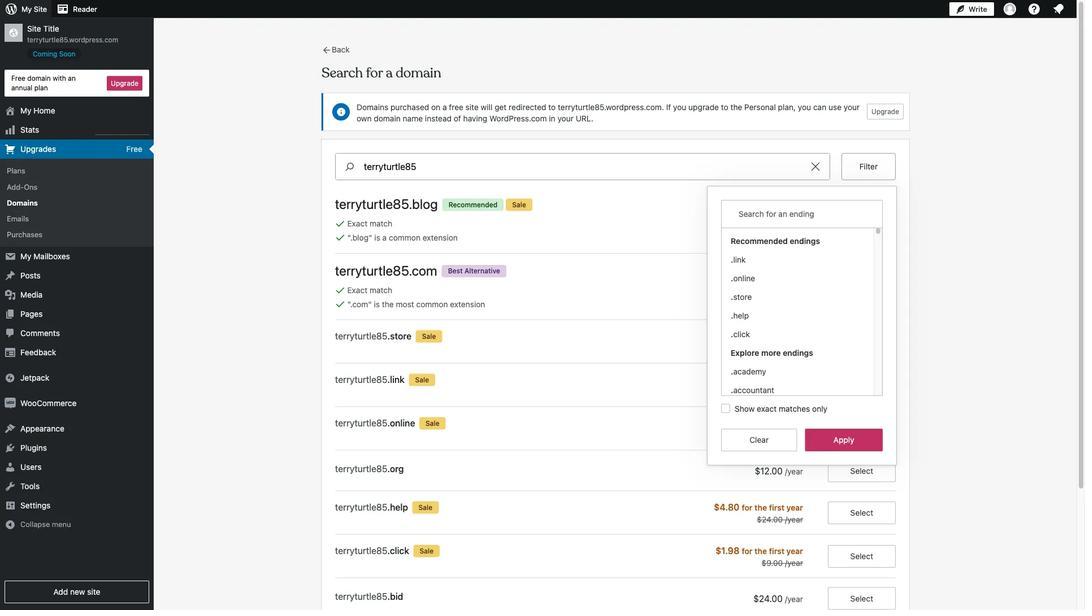 Task type: describe. For each thing, give the bounding box(es) containing it.
filter button
[[842, 153, 896, 180]]

".blog"
[[348, 233, 373, 242]]

$1.98
[[716, 546, 740, 557]]

$12.00 for $12.00
[[755, 282, 786, 293]]

select button for $0.96
[[829, 331, 896, 354]]

personal
[[745, 103, 777, 112]]

. for academy
[[731, 367, 734, 376]]

collapse menu
[[20, 521, 71, 529]]

$12.00 /year
[[755, 466, 804, 477]]

$4.80 for the first year $24.00 /year
[[715, 502, 804, 525]]

wordpress.com
[[490, 114, 547, 123]]

1 vertical spatial endings
[[784, 348, 814, 358]]

domains link
[[0, 195, 154, 211]]

add new site
[[53, 588, 100, 597]]

close search image
[[802, 160, 830, 174]]

get
[[495, 103, 507, 112]]

reader
[[73, 5, 97, 13]]

manage your notifications image
[[1053, 2, 1066, 16]]

.online
[[388, 418, 415, 429]]

add new site link
[[5, 581, 149, 604]]

terryturtle85 for .com
[[335, 263, 409, 279]]

mailboxes
[[34, 252, 70, 261]]

0 vertical spatial your
[[844, 103, 861, 112]]

write link
[[950, 0, 995, 18]]

1 select from the top
[[851, 282, 874, 292]]

use
[[829, 103, 842, 112]]

0 vertical spatial site
[[34, 5, 47, 13]]

terryturtle85 for .link
[[335, 374, 388, 385]]

new
[[70, 588, 85, 597]]

/year for $1.20
[[786, 431, 804, 441]]

url.
[[576, 114, 594, 123]]

. academy
[[731, 367, 767, 376]]

$1.98 for the first year $9.00 /year
[[716, 546, 804, 568]]

1 vertical spatial $24.00
[[754, 594, 783, 605]]

search for a domain
[[322, 64, 442, 82]]

recommended for recommended
[[449, 201, 498, 209]]

year for $0.96
[[787, 332, 804, 341]]

menu
[[52, 521, 71, 529]]

terryturtle85 for .store
[[335, 331, 388, 342]]

domains for domains purchased on a free site will get redirected to terryturtle85.wordpress.com. if you upgrade to the personal plan, you can use your own domain name instead of having wordpress.com in your url.
[[357, 103, 389, 112]]

terryturtle85 for .org
[[335, 464, 388, 475]]

terryturtle85 for .click
[[335, 546, 388, 557]]

users
[[20, 463, 42, 472]]

terryturtle85 .link
[[335, 374, 405, 385]]

is for .com
[[374, 300, 380, 309]]

1 select button from the top
[[829, 276, 896, 298]]

0 horizontal spatial site
[[87, 588, 100, 597]]

redirected
[[509, 103, 547, 112]]

domains purchased on a free site will get redirected to terryturtle85.wordpress.com. if you upgrade to the personal plan, you can use your own domain name instead of having wordpress.com in your url.
[[357, 103, 861, 123]]

coming soon
[[33, 50, 76, 58]]

emails link
[[0, 211, 154, 227]]

academy
[[734, 367, 767, 376]]

link
[[734, 255, 746, 264]]

domain search filters tooltip
[[708, 180, 898, 466]]

Search for an ending text field
[[736, 208, 872, 221]]

purchases
[[7, 230, 42, 239]]

domains for domains
[[7, 199, 38, 207]]

domain inside free domain with an annual plan
[[27, 74, 51, 82]]

$4.84
[[714, 209, 740, 220]]

first for $4.80
[[770, 503, 785, 513]]

stats link
[[0, 121, 154, 140]]

feedback link
[[0, 343, 154, 363]]

my site link
[[0, 0, 52, 18]]

my profile image
[[1005, 3, 1017, 15]]

.click
[[388, 546, 410, 557]]

free domain with an annual plan
[[11, 74, 76, 92]]

for for $1.08
[[742, 376, 753, 385]]

media
[[20, 290, 43, 300]]

purchased
[[391, 103, 429, 112]]

help
[[734, 311, 750, 320]]

sale for terryturtle85 .help
[[419, 504, 433, 512]]

terryturtle85 for .bid
[[335, 592, 388, 602]]

exact match for terryturtle85 .com
[[348, 286, 393, 295]]

the for $1.20
[[755, 419, 768, 428]]

recommended for recommended endings
[[731, 236, 788, 246]]

. online
[[731, 274, 756, 283]]

show
[[735, 404, 755, 414]]

upgrades
[[20, 145, 56, 154]]

exact for terryturtle85 .com
[[348, 286, 368, 295]]

terryturtle85 .bid
[[335, 592, 404, 602]]

explore
[[731, 348, 760, 358]]

upgrade
[[689, 103, 719, 112]]

tools link
[[0, 477, 154, 497]]

back
[[332, 45, 350, 54]]

collapse
[[20, 521, 50, 529]]

home
[[34, 106, 55, 115]]

the inside domains purchased on a free site will get redirected to terryturtle85.wordpress.com. if you upgrade to the personal plan, you can use your own domain name instead of having wordpress.com in your url.
[[731, 103, 743, 112]]

comments
[[20, 329, 60, 338]]

select for $1.08
[[851, 381, 874, 390]]

highest hourly views 0 image
[[96, 128, 149, 135]]

free for free domain with an annual plan
[[11, 74, 25, 82]]

0 horizontal spatial a
[[383, 233, 387, 242]]

write
[[969, 5, 988, 13]]

of
[[454, 114, 461, 123]]

plugins link
[[0, 439, 154, 458]]

add-
[[7, 183, 24, 191]]

woocommerce
[[20, 399, 77, 408]]

for for $1.20
[[742, 419, 753, 428]]

$1.08 for the first year $9.00 /year
[[716, 374, 804, 397]]

$4.84 for the first year $22.00 /year
[[714, 209, 804, 232]]

for for search
[[366, 64, 383, 82]]

1 vertical spatial common
[[417, 300, 448, 309]]

pages
[[20, 310, 43, 319]]

add-ons
[[7, 183, 38, 191]]

add-ons link
[[0, 179, 154, 195]]

feedback
[[20, 348, 56, 358]]

terryturtle85 .online
[[335, 418, 415, 429]]

terryturtle85 .org
[[335, 464, 404, 475]]

plugins
[[20, 444, 47, 453]]

year for $1.20
[[787, 419, 804, 428]]

best
[[448, 267, 463, 275]]

. for online
[[731, 274, 734, 283]]

$0.96
[[715, 331, 740, 342]]

2 you from the left
[[799, 103, 812, 112]]

$4.80
[[715, 502, 740, 513]]

exact
[[757, 404, 777, 414]]

.com
[[409, 263, 438, 279]]

jetpack
[[20, 374, 49, 383]]

upgrade for the upgrade link
[[872, 108, 900, 116]]

collapse menu link
[[0, 516, 154, 534]]

What would you like your domain name to be? search field
[[364, 154, 802, 180]]

terryturtle85 for .online
[[335, 418, 388, 429]]

an
[[68, 74, 76, 82]]

having
[[464, 114, 488, 123]]

/year inside $24.00 /year
[[786, 595, 804, 604]]

only
[[813, 404, 828, 414]]

.store
[[388, 331, 412, 342]]

time image
[[1080, 44, 1086, 54]]

purchases link
[[0, 227, 154, 243]]

the for $4.84
[[755, 210, 768, 220]]

terryturtle85 for .help
[[335, 502, 388, 513]]

instead
[[425, 114, 452, 123]]

will
[[481, 103, 493, 112]]

. for help
[[731, 311, 734, 320]]

select for $24.00
[[851, 595, 874, 604]]

click
[[734, 330, 751, 339]]

accountant
[[734, 386, 775, 395]]

media link
[[0, 286, 154, 305]]

1 vertical spatial extension
[[450, 300, 486, 309]]

match for .com
[[370, 286, 393, 295]]

soon
[[59, 50, 76, 58]]

the for $1.08
[[755, 376, 768, 385]]



Task type: locate. For each thing, give the bounding box(es) containing it.
if
[[667, 103, 672, 112]]

4 select from the top
[[851, 425, 874, 434]]

terryturtle85 down ".com"
[[335, 331, 388, 342]]

8 select button from the top
[[829, 588, 896, 611]]

0 horizontal spatial domains
[[7, 199, 38, 207]]

open search image
[[336, 160, 364, 174]]

the inside $4.84 for the first year $22.00 /year
[[755, 210, 768, 220]]

first inside $0.96 for the first year $48.00 /year
[[770, 332, 785, 341]]

$24.00 inside $4.80 for the first year $24.00 /year
[[758, 516, 784, 525]]

first for $4.84
[[770, 210, 785, 220]]

0 vertical spatial $24.00
[[758, 516, 784, 525]]

. for click
[[731, 330, 734, 339]]

free
[[11, 74, 25, 82], [126, 145, 143, 154]]

1 horizontal spatial free
[[126, 145, 143, 154]]

upgrade button
[[107, 76, 143, 91]]

for up 'explore'
[[742, 332, 753, 341]]

/year down $1.98 for the first year $9.00 /year
[[786, 595, 804, 604]]

for for $0.96
[[742, 332, 753, 341]]

terryturtle85 .help
[[335, 502, 408, 513]]

select button for $4.80
[[829, 502, 896, 525]]

recommended inside domain search filters tooltip
[[731, 236, 788, 246]]

7 select button from the top
[[829, 546, 896, 568]]

/year down clear button on the right of the page
[[786, 467, 804, 477]]

. for store
[[731, 292, 734, 302]]

/year for $1.08
[[786, 388, 804, 397]]

site up having
[[466, 103, 479, 112]]

6 select from the top
[[851, 509, 874, 518]]

1 horizontal spatial domain
[[374, 114, 401, 123]]

year inside $1.20 for the first year $30.00 /year
[[787, 419, 804, 428]]

woocommerce link
[[0, 394, 154, 413]]

1 vertical spatial recommended
[[731, 236, 788, 246]]

2 first from the top
[[770, 332, 785, 341]]

upgrade inside button
[[111, 79, 139, 87]]

year up matches on the bottom
[[787, 376, 804, 385]]

$24.00 up $1.98 for the first year $9.00 /year
[[758, 516, 784, 525]]

first down $12.00 /year
[[770, 503, 785, 513]]

my home
[[20, 106, 55, 115]]

1 vertical spatial domain
[[374, 114, 401, 123]]

$9.00
[[762, 388, 784, 397], [762, 559, 784, 568]]

$12.00 for $12.00 /year
[[755, 466, 783, 477]]

a inside domains purchased on a free site will get redirected to terryturtle85.wordpress.com. if you upgrade to the personal plan, you can use your own domain name instead of having wordpress.com in your url.
[[443, 103, 447, 112]]

to
[[549, 103, 556, 112], [722, 103, 729, 112]]

you right if
[[674, 103, 687, 112]]

first for $1.08
[[770, 376, 785, 385]]

match down terryturtle85 .blog
[[370, 219, 393, 229]]

/year inside $4.84 for the first year $22.00 /year
[[786, 223, 804, 232]]

terryturtle85 .blog
[[335, 196, 438, 212]]

is
[[375, 233, 381, 242], [374, 300, 380, 309]]

year up $24.00 /year
[[787, 547, 804, 556]]

1 terryturtle85 from the top
[[335, 196, 409, 212]]

site
[[466, 103, 479, 112], [87, 588, 100, 597]]

1 vertical spatial my
[[20, 106, 31, 115]]

0 vertical spatial exact
[[348, 219, 368, 229]]

domains down add-ons
[[7, 199, 38, 207]]

first up $22.00
[[770, 210, 785, 220]]

$1.08
[[716, 374, 740, 385]]

8 /year from the top
[[786, 595, 804, 604]]

to right upgrade
[[722, 103, 729, 112]]

img image inside jetpack "link"
[[5, 373, 16, 384]]

first for $1.20
[[770, 419, 785, 428]]

appearance
[[20, 425, 64, 434]]

my home link
[[0, 101, 154, 121]]

terryturtle85 up terryturtle85 .help
[[335, 464, 388, 475]]

. down $1.08
[[731, 386, 734, 395]]

recommended down $22.00
[[731, 236, 788, 246]]

the up $48.00 at the right
[[755, 332, 768, 341]]

1 vertical spatial $12.00
[[755, 466, 783, 477]]

year inside $4.84 for the first year $22.00 /year
[[787, 210, 804, 220]]

terryturtle85 .com
[[335, 263, 438, 279]]

year up explore more endings
[[787, 332, 804, 341]]

help image
[[1028, 2, 1042, 16]]

None text field
[[731, 204, 880, 225]]

year down matches on the bottom
[[787, 419, 804, 428]]

own
[[357, 114, 372, 123]]

year down $12.00 /year
[[787, 503, 804, 513]]

5 select button from the top
[[829, 460, 896, 483]]

1 exact from the top
[[348, 219, 368, 229]]

7 select from the top
[[851, 552, 874, 562]]

None search field
[[335, 153, 831, 180]]

free up annual plan
[[11, 74, 25, 82]]

recommended
[[449, 201, 498, 209], [731, 236, 788, 246]]

match for .blog
[[370, 219, 393, 229]]

for inside $1.20 for the first year $30.00 /year
[[742, 419, 753, 428]]

select for $1.20
[[851, 425, 874, 434]]

2 $12.00 from the top
[[755, 466, 783, 477]]

site up title
[[34, 5, 47, 13]]

0 vertical spatial site
[[466, 103, 479, 112]]

for for $4.84
[[742, 210, 753, 220]]

$24.00 /year
[[754, 594, 804, 605]]

6 terryturtle85 from the top
[[335, 464, 388, 475]]

year inside $4.80 for the first year $24.00 /year
[[787, 503, 804, 513]]

my inside "link"
[[20, 252, 31, 261]]

4 year from the top
[[787, 419, 804, 428]]

select for $12.00
[[851, 467, 874, 476]]

year for $4.84
[[787, 210, 804, 220]]

/year inside $0.96 for the first year $48.00 /year
[[786, 344, 804, 354]]

/year up $24.00 /year
[[786, 559, 804, 568]]

endings right more in the right of the page
[[784, 348, 814, 358]]

a right ".blog"
[[383, 233, 387, 242]]

tools
[[20, 482, 40, 492]]

select button
[[829, 276, 896, 298], [829, 331, 896, 354], [829, 374, 896, 397], [829, 418, 896, 441], [829, 460, 896, 483], [829, 502, 896, 525], [829, 546, 896, 568], [829, 588, 896, 611]]

5 first from the top
[[770, 503, 785, 513]]

$24.00
[[758, 516, 784, 525], [754, 594, 783, 605]]

9 terryturtle85 from the top
[[335, 592, 388, 602]]

4 /year from the top
[[786, 431, 804, 441]]

first inside $1.98 for the first year $9.00 /year
[[770, 547, 785, 556]]

for inside $4.80 for the first year $24.00 /year
[[742, 503, 753, 513]]

0 vertical spatial match
[[370, 219, 393, 229]]

0 vertical spatial common
[[389, 233, 421, 242]]

online
[[734, 274, 756, 283]]

terryturtle85 down terryturtle85 .org
[[335, 502, 388, 513]]

0 vertical spatial exact match
[[348, 219, 393, 229]]

select button for $1.98
[[829, 546, 896, 568]]

0 vertical spatial extension
[[423, 233, 458, 242]]

1 vertical spatial domains
[[7, 199, 38, 207]]

exact match up ".com"
[[348, 286, 393, 295]]

select button for $1.20
[[829, 418, 896, 441]]

the left the personal
[[731, 103, 743, 112]]

search
[[322, 64, 363, 82]]

/year inside $1.08 for the first year $9.00 /year
[[786, 388, 804, 397]]

upgrade up highest hourly views 0 'image'
[[111, 79, 139, 87]]

the right $1.98
[[755, 547, 768, 556]]

best alternative
[[448, 267, 501, 275]]

3 terryturtle85 from the top
[[335, 331, 388, 342]]

/year for $4.84
[[786, 223, 804, 232]]

upgrade right use
[[872, 108, 900, 116]]

my for my mailboxes
[[20, 252, 31, 261]]

select for $4.80
[[851, 509, 874, 518]]

1 vertical spatial site
[[87, 588, 100, 597]]

for down show
[[742, 419, 753, 428]]

0 horizontal spatial you
[[674, 103, 687, 112]]

/year right more in the right of the page
[[786, 344, 804, 354]]

$1.20 for the first year $30.00 /year
[[716, 418, 804, 441]]

0 vertical spatial domains
[[357, 103, 389, 112]]

my left reader link at the left
[[21, 5, 32, 13]]

1 vertical spatial your
[[558, 114, 574, 123]]

$12.00 down clear button on the right of the page
[[755, 466, 783, 477]]

endings down search for an ending text box
[[790, 236, 821, 246]]

your right 'in'
[[558, 114, 574, 123]]

extension up best
[[423, 233, 458, 242]]

exact up ".com"
[[348, 286, 368, 295]]

site inside site title terryturtle85.wordpress.com
[[27, 24, 41, 33]]

is right ".blog"
[[375, 233, 381, 242]]

$9.00 inside $1.08 for the first year $9.00 /year
[[762, 388, 784, 397]]

0 horizontal spatial free
[[11, 74, 25, 82]]

$9.00 up the exact
[[762, 388, 784, 397]]

the inside $1.20 for the first year $30.00 /year
[[755, 419, 768, 428]]

1 horizontal spatial recommended
[[731, 236, 788, 246]]

0 horizontal spatial recommended
[[449, 201, 498, 209]]

the inside $1.98 for the first year $9.00 /year
[[755, 547, 768, 556]]

7 /year from the top
[[786, 559, 804, 568]]

6 first from the top
[[770, 547, 785, 556]]

year for $4.80
[[787, 503, 804, 513]]

4 . from the top
[[731, 311, 734, 320]]

0 vertical spatial a
[[443, 103, 447, 112]]

".com"
[[348, 300, 372, 309]]

4 select button from the top
[[829, 418, 896, 441]]

1 vertical spatial $9.00
[[762, 559, 784, 568]]

6 /year from the top
[[786, 516, 804, 525]]

$9.00 for $1.08
[[762, 388, 784, 397]]

free for free
[[126, 145, 143, 154]]

3 select button from the top
[[829, 374, 896, 397]]

img image for woocommerce
[[5, 398, 16, 410]]

domain right own
[[374, 114, 401, 123]]

1 horizontal spatial you
[[799, 103, 812, 112]]

2 img image from the top
[[5, 398, 16, 410]]

. up the . online on the top of page
[[731, 255, 734, 264]]

/year inside $12.00 /year
[[786, 467, 804, 477]]

domain inside domains purchased on a free site will get redirected to terryturtle85.wordpress.com. if you upgrade to the personal plan, you can use your own domain name instead of having wordpress.com in your url.
[[374, 114, 401, 123]]

2 to from the left
[[722, 103, 729, 112]]

1 horizontal spatial domains
[[357, 103, 389, 112]]

0 vertical spatial endings
[[790, 236, 821, 246]]

site title terryturtle85.wordpress.com
[[27, 24, 118, 44]]

terryturtle85
[[335, 196, 409, 212], [335, 263, 409, 279], [335, 331, 388, 342], [335, 374, 388, 385], [335, 418, 388, 429], [335, 464, 388, 475], [335, 502, 388, 513], [335, 546, 388, 557], [335, 592, 388, 602]]

0 vertical spatial is
[[375, 233, 381, 242]]

the up the accountant
[[755, 376, 768, 385]]

common up the .com
[[389, 233, 421, 242]]

you left can
[[799, 103, 812, 112]]

1 horizontal spatial upgrade
[[872, 108, 900, 116]]

store
[[734, 292, 752, 302]]

1 horizontal spatial a
[[443, 103, 447, 112]]

/year inside $4.80 for the first year $24.00 /year
[[786, 516, 804, 525]]

my for my home
[[20, 106, 31, 115]]

6 . from the top
[[731, 367, 734, 376]]

explore more endings
[[731, 348, 814, 358]]

1 $12.00 from the top
[[755, 282, 786, 293]]

for up . accountant
[[742, 376, 753, 385]]

1 vertical spatial free
[[126, 145, 143, 154]]

".blog" is a common extension
[[348, 233, 458, 242]]

. for accountant
[[731, 386, 734, 395]]

plan,
[[779, 103, 796, 112]]

select for $1.98
[[851, 552, 874, 562]]

sale for terryturtle85 .store
[[422, 333, 436, 341]]

0 vertical spatial upgrade
[[111, 79, 139, 87]]

1 vertical spatial site
[[27, 24, 41, 33]]

1 vertical spatial exact
[[348, 286, 368, 295]]

site left title
[[27, 24, 41, 33]]

the for $1.98
[[755, 547, 768, 556]]

/year inside $1.20 for the first year $30.00 /year
[[786, 431, 804, 441]]

common right most
[[417, 300, 448, 309]]

for right $4.84
[[742, 210, 753, 220]]

7 . from the top
[[731, 386, 734, 395]]

. link
[[731, 255, 746, 264]]

1 vertical spatial img image
[[5, 398, 16, 410]]

1 /year from the top
[[786, 223, 804, 232]]

the for $4.80
[[755, 503, 768, 513]]

$0.96 for the first year $48.00 /year
[[715, 331, 804, 354]]

terryturtle85 down ".blog"
[[335, 263, 409, 279]]

1 horizontal spatial your
[[844, 103, 861, 112]]

for inside $0.96 for the first year $48.00 /year
[[742, 332, 753, 341]]

my mailboxes
[[20, 252, 70, 261]]

2 select from the top
[[851, 337, 874, 347]]

terryturtle85 down "terryturtle85 .click"
[[335, 592, 388, 602]]

/year for $4.80
[[786, 516, 804, 525]]

my up the "posts"
[[20, 252, 31, 261]]

your
[[844, 103, 861, 112], [558, 114, 574, 123]]

site right new
[[87, 588, 100, 597]]

1 vertical spatial exact match
[[348, 286, 393, 295]]

$9.00 up $24.00 /year
[[762, 559, 784, 568]]

annual plan
[[11, 84, 48, 92]]

. up . click
[[731, 311, 734, 320]]

exact for terryturtle85 .blog
[[348, 219, 368, 229]]

the up $22.00
[[755, 210, 768, 220]]

4 terryturtle85 from the top
[[335, 374, 388, 385]]

the left most
[[382, 300, 394, 309]]

/year up matches on the bottom
[[786, 388, 804, 397]]

1 you from the left
[[674, 103, 687, 112]]

terryturtle85 for .blog
[[335, 196, 409, 212]]

. store
[[731, 292, 752, 302]]

terryturtle85 down 'terryturtle85 .store'
[[335, 374, 388, 385]]

6 year from the top
[[787, 547, 804, 556]]

0 vertical spatial $9.00
[[762, 388, 784, 397]]

img image left woocommerce on the left
[[5, 398, 16, 410]]

. for link
[[731, 255, 734, 264]]

the right the $4.80
[[755, 503, 768, 513]]

$9.00 inside $1.98 for the first year $9.00 /year
[[762, 559, 784, 568]]

site
[[34, 5, 47, 13], [27, 24, 41, 33]]

0 vertical spatial img image
[[5, 373, 16, 384]]

0 vertical spatial my
[[21, 5, 32, 13]]

for inside $4.84 for the first year $22.00 /year
[[742, 210, 753, 220]]

3 . from the top
[[731, 292, 734, 302]]

emails
[[7, 214, 29, 223]]

1 year from the top
[[787, 210, 804, 220]]

img image
[[5, 373, 16, 384], [5, 398, 16, 410]]

the
[[731, 103, 743, 112], [755, 210, 768, 220], [382, 300, 394, 309], [755, 332, 768, 341], [755, 376, 768, 385], [755, 419, 768, 428], [755, 503, 768, 513], [755, 547, 768, 556]]

year inside $1.98 for the first year $9.00 /year
[[787, 547, 804, 556]]

1 match from the top
[[370, 219, 393, 229]]

sale for terryturtle85 .online
[[426, 420, 440, 428]]

sale for terryturtle85 .link
[[415, 376, 429, 384]]

show exact matches only
[[735, 404, 828, 414]]

2 terryturtle85 from the top
[[335, 263, 409, 279]]

/year for $0.96
[[786, 344, 804, 354]]

exact up ".blog"
[[348, 219, 368, 229]]

the inside $4.80 for the first year $24.00 /year
[[755, 503, 768, 513]]

your right use
[[844, 103, 861, 112]]

3 year from the top
[[787, 376, 804, 385]]

the inside $1.08 for the first year $9.00 /year
[[755, 376, 768, 385]]

1 exact match from the top
[[348, 219, 393, 229]]

recommended right .blog
[[449, 201, 498, 209]]

$12.00 right store
[[755, 282, 786, 293]]

$9.00 for $1.98
[[762, 559, 784, 568]]

the for $0.96
[[755, 332, 768, 341]]

first inside $4.80 for the first year $24.00 /year
[[770, 503, 785, 513]]

for right search
[[366, 64, 383, 82]]

0 horizontal spatial upgrade
[[111, 79, 139, 87]]

jetpack link
[[0, 369, 154, 388]]

3 first from the top
[[770, 376, 785, 385]]

to up 'in'
[[549, 103, 556, 112]]

. down 'explore'
[[731, 367, 734, 376]]

img image left jetpack on the bottom of page
[[5, 373, 16, 384]]

3 /year from the top
[[786, 388, 804, 397]]

select
[[851, 282, 874, 292], [851, 337, 874, 347], [851, 381, 874, 390], [851, 425, 874, 434], [851, 467, 874, 476], [851, 509, 874, 518], [851, 552, 874, 562], [851, 595, 874, 604]]

1 . from the top
[[731, 255, 734, 264]]

1 vertical spatial upgrade
[[872, 108, 900, 116]]

/year
[[786, 223, 804, 232], [786, 344, 804, 354], [786, 388, 804, 397], [786, 431, 804, 441], [786, 467, 804, 477], [786, 516, 804, 525], [786, 559, 804, 568], [786, 595, 804, 604]]

match down terryturtle85 .com
[[370, 286, 393, 295]]

".com" is the most common extension
[[348, 300, 486, 309]]

5 . from the top
[[731, 330, 734, 339]]

users link
[[0, 458, 154, 477]]

/year for $1.98
[[786, 559, 804, 568]]

2 select button from the top
[[829, 331, 896, 354]]

2 vertical spatial my
[[20, 252, 31, 261]]

with
[[53, 74, 66, 82]]

0 vertical spatial domain
[[27, 74, 51, 82]]

terryturtle85 up ".blog"
[[335, 196, 409, 212]]

clear button
[[722, 429, 798, 452]]

/year right $30.00
[[786, 431, 804, 441]]

first for $1.98
[[770, 547, 785, 556]]

exact match for terryturtle85 .blog
[[348, 219, 393, 229]]

$22.00
[[758, 223, 784, 232]]

free down highest hourly views 0 'image'
[[126, 145, 143, 154]]

6 select button from the top
[[829, 502, 896, 525]]

Show exact matches only checkbox
[[722, 404, 731, 413]]

for inside $1.08 for the first year $9.00 /year
[[742, 376, 753, 385]]

8 terryturtle85 from the top
[[335, 546, 388, 557]]

5 year from the top
[[787, 503, 804, 513]]

0 vertical spatial $12.00
[[755, 282, 786, 293]]

2 year from the top
[[787, 332, 804, 341]]

reader link
[[52, 0, 102, 18]]

$24.00 down $1.98 for the first year $9.00 /year
[[754, 594, 783, 605]]

1 horizontal spatial to
[[722, 103, 729, 112]]

.
[[731, 255, 734, 264], [731, 274, 734, 283], [731, 292, 734, 302], [731, 311, 734, 320], [731, 330, 734, 339], [731, 367, 734, 376], [731, 386, 734, 395]]

you
[[674, 103, 687, 112], [799, 103, 812, 112]]

img image for jetpack
[[5, 373, 16, 384]]

my mailboxes link
[[0, 247, 154, 266]]

0 horizontal spatial to
[[549, 103, 556, 112]]

for for $1.98
[[742, 547, 753, 556]]

a right the on
[[443, 103, 447, 112]]

filter
[[860, 162, 879, 171]]

domains inside domains purchased on a free site will get redirected to terryturtle85.wordpress.com. if you upgrade to the personal plan, you can use your own domain name instead of having wordpress.com in your url.
[[357, 103, 389, 112]]

select button for $1.08
[[829, 374, 896, 397]]

for for $4.80
[[742, 503, 753, 513]]

alternative
[[465, 267, 501, 275]]

1 vertical spatial is
[[374, 300, 380, 309]]

domains up own
[[357, 103, 389, 112]]

$30.00
[[757, 431, 784, 441]]

first for $0.96
[[770, 332, 785, 341]]

my site
[[21, 5, 47, 13]]

1 horizontal spatial site
[[466, 103, 479, 112]]

select button for $24.00
[[829, 588, 896, 611]]

the up $30.00
[[755, 419, 768, 428]]

first up $30.00
[[770, 419, 785, 428]]

first down $4.80 for the first year $24.00 /year
[[770, 547, 785, 556]]

year up recommended endings
[[787, 210, 804, 220]]

is right ".com"
[[374, 300, 380, 309]]

select button for $12.00
[[829, 460, 896, 483]]

year inside $1.08 for the first year $9.00 /year
[[787, 376, 804, 385]]

/year inside $1.98 for the first year $9.00 /year
[[786, 559, 804, 568]]

first up the accountant
[[770, 376, 785, 385]]

3 select from the top
[[851, 381, 874, 390]]

comments link
[[0, 324, 154, 343]]

/year down search for an ending text box
[[786, 223, 804, 232]]

1 img image from the top
[[5, 373, 16, 384]]

upgrade for upgrade button
[[111, 79, 139, 87]]

4 first from the top
[[770, 419, 785, 428]]

0 horizontal spatial domain
[[27, 74, 51, 82]]

.org
[[388, 464, 404, 475]]

select for $0.96
[[851, 337, 874, 347]]

1 vertical spatial a
[[383, 233, 387, 242]]

1 $9.00 from the top
[[762, 388, 784, 397]]

first inside $1.20 for the first year $30.00 /year
[[770, 419, 785, 428]]

. down . link
[[731, 274, 734, 283]]

my left home
[[20, 106, 31, 115]]

year
[[787, 210, 804, 220], [787, 332, 804, 341], [787, 376, 804, 385], [787, 419, 804, 428], [787, 503, 804, 513], [787, 547, 804, 556]]

year inside $0.96 for the first year $48.00 /year
[[787, 332, 804, 341]]

is for .blog
[[375, 233, 381, 242]]

img image inside woocommerce "link"
[[5, 398, 16, 410]]

2 match from the top
[[370, 286, 393, 295]]

posts link
[[0, 266, 154, 286]]

first inside $4.84 for the first year $22.00 /year
[[770, 210, 785, 220]]

for right the $4.80
[[742, 503, 753, 513]]

free inside free domain with an annual plan
[[11, 74, 25, 82]]

0 vertical spatial free
[[11, 74, 25, 82]]

5 select from the top
[[851, 467, 874, 476]]

apply button
[[806, 429, 883, 452]]

domain up annual plan
[[27, 74, 51, 82]]

2 exact match from the top
[[348, 286, 393, 295]]

0 horizontal spatial your
[[558, 114, 574, 123]]

1 vertical spatial match
[[370, 286, 393, 295]]

. up . help
[[731, 292, 734, 302]]

.help
[[388, 502, 408, 513]]

2 exact from the top
[[348, 286, 368, 295]]

the inside $0.96 for the first year $48.00 /year
[[755, 332, 768, 341]]

$48.00
[[757, 344, 784, 354]]

5 /year from the top
[[786, 467, 804, 477]]

0 vertical spatial recommended
[[449, 201, 498, 209]]

1 to from the left
[[549, 103, 556, 112]]

1 first from the top
[[770, 210, 785, 220]]

2 /year from the top
[[786, 344, 804, 354]]

year for $1.98
[[787, 547, 804, 556]]

2 $9.00 from the top
[[762, 559, 784, 568]]

first inside $1.08 for the first year $9.00 /year
[[770, 376, 785, 385]]

7 terryturtle85 from the top
[[335, 502, 388, 513]]

my for my site
[[21, 5, 32, 13]]

/year up $1.98 for the first year $9.00 /year
[[786, 516, 804, 525]]

2 . from the top
[[731, 274, 734, 283]]

for inside $1.98 for the first year $9.00 /year
[[742, 547, 753, 556]]

terryturtle85 down terryturtle85 .help
[[335, 546, 388, 557]]

. click
[[731, 330, 751, 339]]

exact match up ".blog"
[[348, 219, 393, 229]]

sale for terryturtle85 .click
[[420, 548, 434, 555]]

stats
[[20, 125, 39, 135]]

. down . help
[[731, 330, 734, 339]]

site inside domains purchased on a free site will get redirected to terryturtle85.wordpress.com. if you upgrade to the personal plan, you can use your own domain name instead of having wordpress.com in your url.
[[466, 103, 479, 112]]

terryturtle85 down terryturtle85 .link
[[335, 418, 388, 429]]

8 select from the top
[[851, 595, 874, 604]]

for right $1.98
[[742, 547, 753, 556]]

year for $1.08
[[787, 376, 804, 385]]

title
[[43, 24, 59, 33]]

extension down the 'best alternative'
[[450, 300, 486, 309]]

5 terryturtle85 from the top
[[335, 418, 388, 429]]

first up $48.00 at the right
[[770, 332, 785, 341]]



Task type: vqa. For each thing, say whether or not it's contained in the screenshot.


